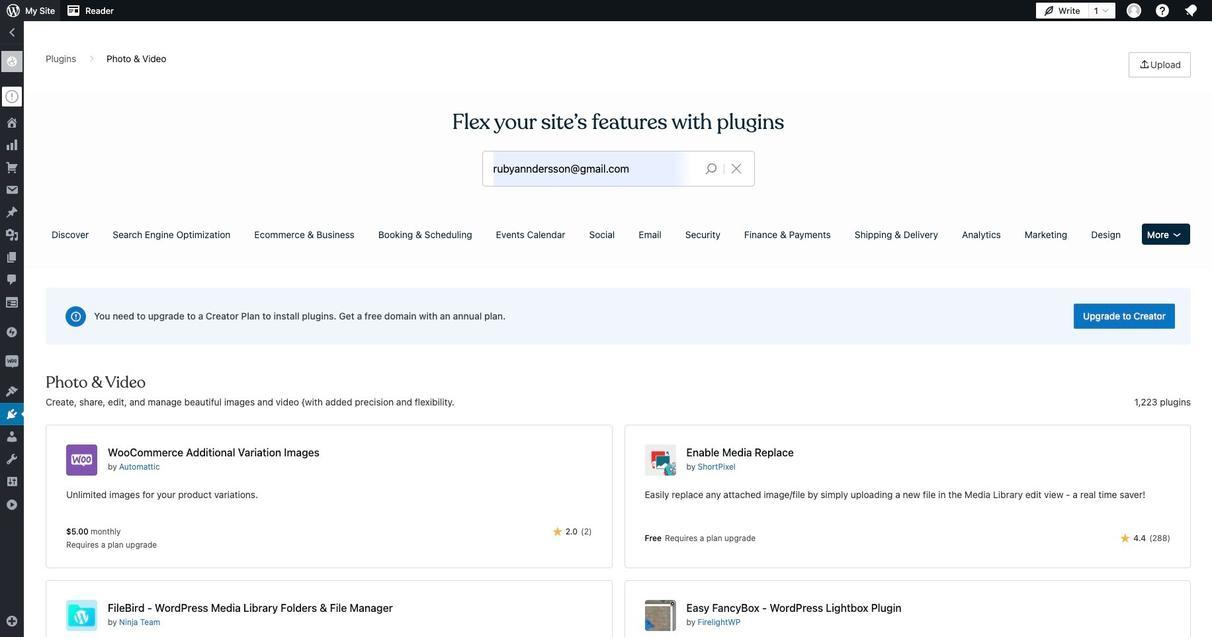 Task type: vqa. For each thing, say whether or not it's contained in the screenshot.
Search search field
yes



Task type: describe. For each thing, give the bounding box(es) containing it.
1 img image from the top
[[5, 326, 19, 339]]



Task type: locate. For each thing, give the bounding box(es) containing it.
img image
[[5, 326, 19, 339], [5, 356, 19, 369]]

manage your notifications image
[[1184, 3, 1200, 19]]

1 vertical spatial img image
[[5, 356, 19, 369]]

Search search field
[[494, 152, 695, 186]]

help image
[[1155, 3, 1171, 19]]

my profile image
[[1127, 3, 1142, 18]]

2 img image from the top
[[5, 356, 19, 369]]

open search image
[[695, 160, 728, 178]]

None search field
[[483, 152, 754, 186]]

plugin icon image
[[66, 445, 97, 476], [645, 445, 676, 476], [66, 600, 97, 632], [645, 600, 676, 632]]

0 vertical spatial img image
[[5, 326, 19, 339]]

main content
[[41, 52, 1196, 638]]

close search image
[[720, 161, 753, 177]]



